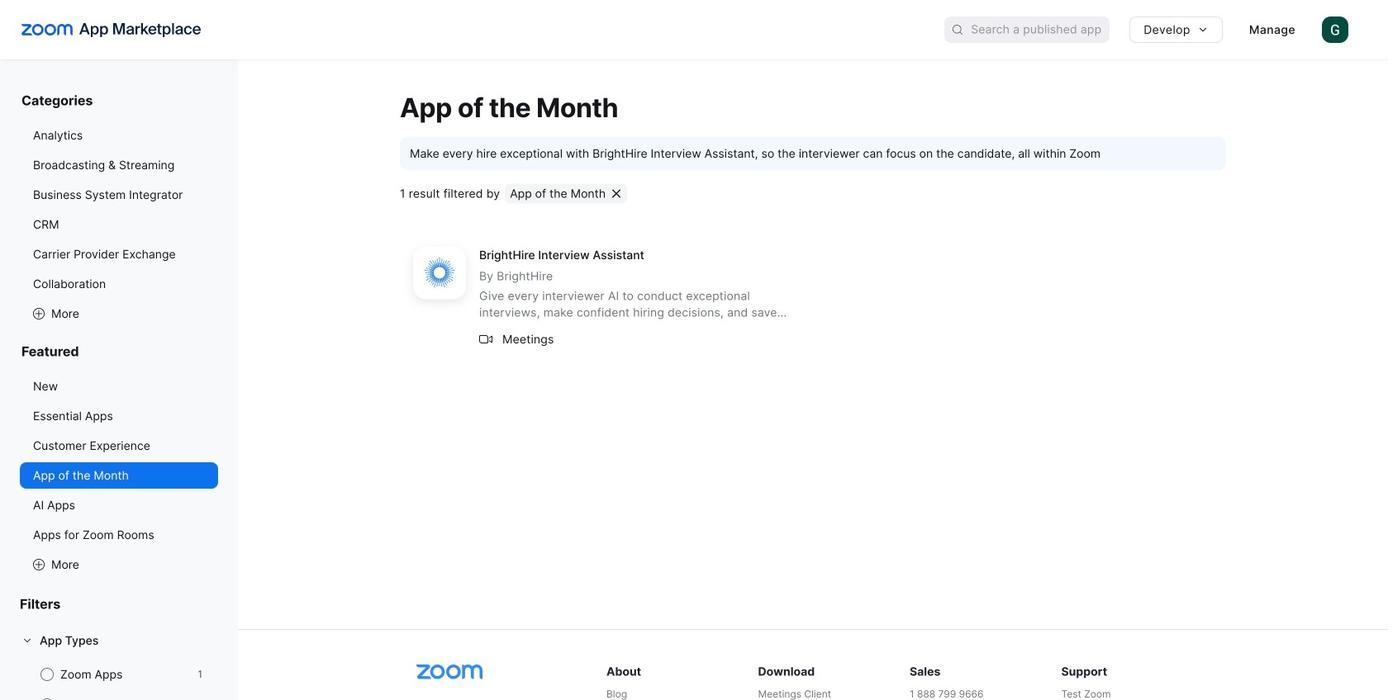 Task type: vqa. For each thing, say whether or not it's contained in the screenshot.
Search a published app ELEMENT
yes



Task type: locate. For each thing, give the bounding box(es) containing it.
Search text field
[[971, 18, 1110, 42]]

banner
[[0, 0, 1389, 60]]

search a published app element
[[945, 17, 1110, 43]]



